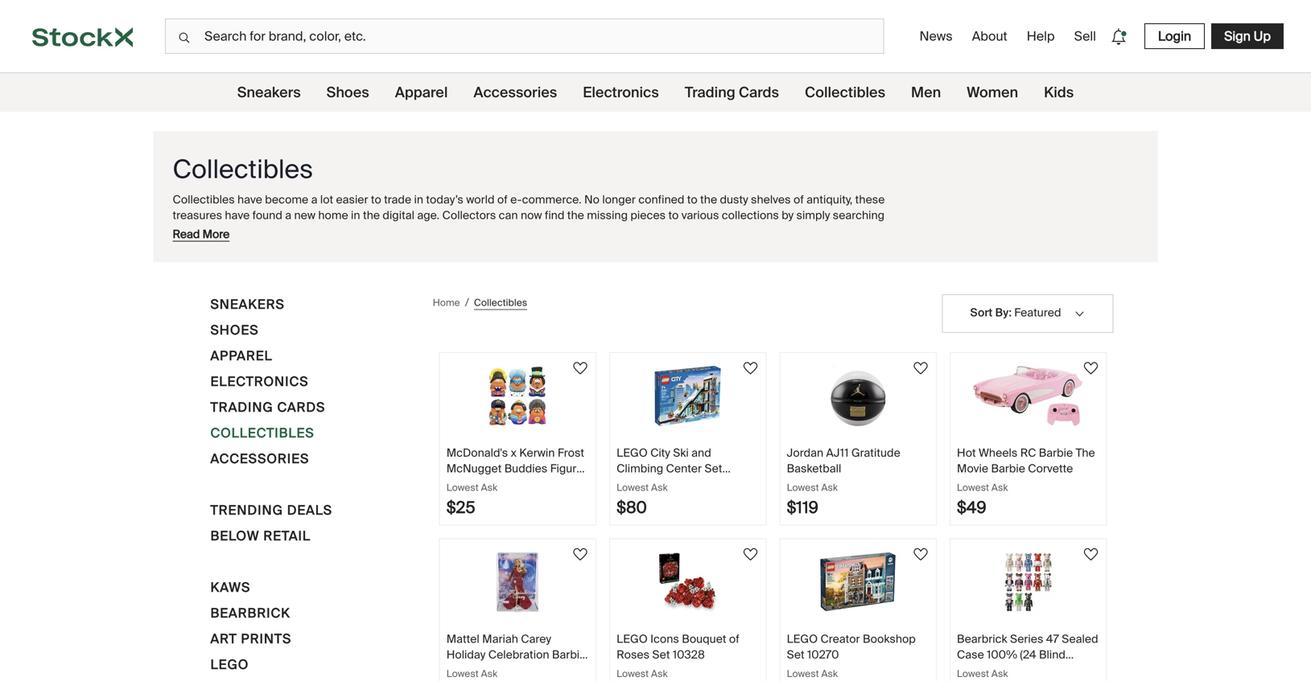 Task type: locate. For each thing, give the bounding box(es) containing it.
gratitude
[[852, 446, 901, 461]]

1 follow image from the top
[[911, 359, 931, 378]]

of
[[497, 192, 508, 207], [794, 192, 804, 207], [467, 477, 477, 492], [729, 632, 740, 647]]

sort by : featured
[[970, 306, 1061, 320]]

accessories down search... search box
[[474, 83, 557, 102]]

rc
[[1021, 446, 1036, 461]]

trading cards link
[[685, 73, 779, 112]]

barbie up corvette
[[1039, 446, 1073, 461]]

shoes left apparel link
[[327, 83, 369, 102]]

0 vertical spatial cards
[[739, 83, 779, 102]]

boxes)
[[957, 663, 993, 678]]

lowest ask $25
[[447, 482, 498, 518]]

a down become
[[285, 208, 292, 223]]

0 vertical spatial bearbrick
[[211, 605, 290, 622]]

today's
[[426, 192, 464, 207]]

100%
[[987, 648, 1018, 663]]

bearbrick inside bearbrick series 47 sealed case 100% (24 blind boxes)
[[957, 632, 1008, 647]]

0 vertical spatial sneakers
[[237, 83, 301, 102]]

creator
[[821, 632, 860, 647]]

0 horizontal spatial cards
[[277, 399, 325, 416]]

1 vertical spatial shoes
[[211, 322, 259, 339]]

stockx logo image
[[32, 27, 133, 47]]

lego creator bookshop set 10270 lowest ask
[[787, 632, 916, 681]]

1 vertical spatial a
[[285, 208, 292, 223]]

lego inside lego city ski and climbing center set 60366
[[617, 446, 648, 461]]

collectibles button
[[211, 423, 314, 449]]

read more button
[[173, 227, 230, 242]]

x
[[511, 446, 517, 461]]

lego up 10270
[[787, 632, 818, 647]]

lowest ask $80
[[617, 482, 668, 518]]

trading cards
[[685, 83, 779, 102], [211, 399, 325, 416]]

collectibles inside the "home / collectibles"
[[474, 296, 527, 309]]

sneakers
[[237, 83, 301, 102], [211, 296, 285, 313]]

set down 'and'
[[705, 462, 723, 476]]

lego for lego creator bookshop set 10270 lowest ask
[[787, 632, 818, 647]]

collectibles
[[319, 223, 380, 238]]

sell link
[[1068, 21, 1103, 51]]

barbie
[[1039, 446, 1073, 461], [991, 462, 1026, 476], [552, 648, 586, 663]]

0 horizontal spatial trading
[[211, 399, 274, 416]]

bookshop
[[863, 632, 916, 647]]

(24
[[1020, 648, 1037, 663]]

0 vertical spatial trading cards
[[685, 83, 779, 102]]

0 vertical spatial follow image
[[911, 359, 931, 378]]

of right bouquet
[[729, 632, 740, 647]]

lego icons bouquet of roses set 10328 image
[[632, 553, 745, 613]]

set left 10270
[[787, 648, 805, 663]]

lowest inside lowest ask $25
[[447, 482, 479, 494]]

1 vertical spatial trading
[[211, 399, 274, 416]]

1 horizontal spatial apparel
[[395, 83, 448, 102]]

1 horizontal spatial cards
[[739, 83, 779, 102]]

series
[[1010, 632, 1044, 647]]

in down easier
[[351, 208, 360, 223]]

lego for lego
[[211, 657, 249, 674]]

the down easier
[[363, 208, 380, 223]]

just
[[422, 223, 440, 238]]

e-
[[510, 192, 522, 207]]

shoes link
[[327, 73, 369, 112]]

0 vertical spatial electronics
[[583, 83, 659, 102]]

ask down mcnugget
[[481, 482, 498, 494]]

assets.
[[669, 223, 706, 238]]

2 follow image from the top
[[911, 545, 931, 565]]

hot wheels rc barbie the movie barbie corvette lowest ask $49
[[957, 446, 1095, 518]]

1 horizontal spatial accessories
[[474, 83, 557, 102]]

mariah
[[482, 632, 518, 647]]

0 vertical spatial barbie
[[1039, 446, 1073, 461]]

help
[[1027, 28, 1055, 45]]

pieces
[[631, 208, 666, 223]]

stockx logo link
[[0, 0, 165, 72]]

buddies
[[505, 462, 548, 476]]

the up also
[[567, 208, 584, 223]]

of left e-
[[497, 192, 508, 207]]

0 horizontal spatial trading cards
[[211, 399, 325, 416]]

0 horizontal spatial electronics
[[211, 374, 309, 390]]

lowest ask for celebration
[[447, 668, 498, 681]]

ask inside lego creator bookshop set 10270 lowest ask
[[822, 668, 838, 681]]

ask down icons
[[651, 668, 668, 681]]

and
[[692, 446, 711, 461]]

collectors
[[442, 208, 496, 223]]

0 vertical spatial in
[[414, 192, 423, 207]]

can
[[499, 208, 518, 223]]

lowest down movie
[[957, 482, 989, 494]]

ask inside lowest ask $25
[[481, 482, 498, 494]]

0 vertical spatial shoes
[[327, 83, 369, 102]]

1 horizontal spatial to
[[669, 208, 679, 223]]

apparel inside the product category switcher element
[[395, 83, 448, 102]]

featured
[[1015, 306, 1061, 320]]

0 vertical spatial a
[[311, 192, 318, 207]]

sealed
[[1062, 632, 1099, 647]]

sort
[[970, 306, 993, 320]]

lego for lego icons bouquet of roses set 10328 lowest ask
[[617, 632, 648, 647]]

kaws button
[[211, 578, 251, 604]]

news
[[920, 28, 953, 45]]

lego creator bookshop set 10270 image
[[802, 553, 915, 613]]

1 horizontal spatial bearbrick
[[957, 632, 1008, 647]]

lego up 'climbing'
[[617, 446, 648, 461]]

deals
[[287, 502, 333, 519]]

1 horizontal spatial trading cards
[[685, 83, 779, 102]]

barbie down the wheels
[[991, 462, 1026, 476]]

shoes down sneakers button
[[211, 322, 259, 339]]

2 horizontal spatial barbie
[[1039, 446, 1073, 461]]

cards inside trading cards button
[[277, 399, 325, 416]]

follow image for mcdonald's x kerwin frost mcnugget buddies figures set of 6
[[571, 359, 590, 378]]

icons
[[651, 632, 679, 647]]

of inside mcdonald's x kerwin frost mcnugget buddies figures set of 6
[[467, 477, 477, 492]]

to up various
[[687, 192, 698, 207]]

carey
[[521, 632, 551, 647]]

follow image for hot wheels rc barbie the movie barbie corvette
[[1082, 359, 1101, 378]]

lego for lego city ski and climbing center set 60366
[[617, 446, 648, 461]]

follow image
[[911, 359, 931, 378], [911, 545, 931, 565]]

lego up "roses"
[[617, 632, 648, 647]]

0 vertical spatial accessories
[[474, 83, 557, 102]]

of left 6
[[467, 477, 477, 492]]

now
[[521, 208, 542, 223]]

1 horizontal spatial barbie
[[991, 462, 1026, 476]]

here,
[[288, 223, 317, 238]]

in up "age."
[[414, 192, 423, 207]]

1 horizontal spatial trading
[[685, 83, 736, 102]]

1 vertical spatial bearbrick
[[957, 632, 1008, 647]]

accessories down the collectibles button
[[211, 451, 309, 468]]

lego down art
[[211, 657, 249, 674]]

apparel right the shoes link
[[395, 83, 448, 102]]

lowest down "roses"
[[617, 668, 649, 681]]

1 vertical spatial in
[[351, 208, 360, 223]]

lowest up $119
[[787, 482, 819, 494]]

trading inside button
[[211, 399, 274, 416]]

figures
[[550, 462, 589, 476]]

ask inside jordan aj11 gratitude basketball lowest ask $119
[[822, 482, 838, 494]]

to down confined
[[669, 208, 679, 223]]

barbie right celebration
[[552, 648, 586, 663]]

bearbrick button
[[211, 604, 290, 630]]

set down mcnugget
[[447, 477, 464, 492]]

mattel mariah carey holiday celebration barbie doll image
[[462, 553, 574, 613]]

of inside lego icons bouquet of roses set 10328 lowest ask
[[729, 632, 740, 647]]

shoes
[[327, 83, 369, 102], [211, 322, 259, 339]]

to left the trade
[[371, 192, 381, 207]]

0 horizontal spatial shoes
[[211, 322, 259, 339]]

sneakers link
[[237, 73, 301, 112]]

lowest up the $25
[[447, 482, 479, 494]]

2 horizontal spatial the
[[700, 192, 717, 207]]

accessories inside the product category switcher element
[[474, 83, 557, 102]]

cherished
[[443, 223, 495, 238]]

1 vertical spatial barbie
[[991, 462, 1026, 476]]

1 horizontal spatial shoes
[[327, 83, 369, 102]]

have up "found"
[[237, 192, 262, 207]]

0 horizontal spatial barbie
[[552, 648, 586, 663]]

ask down 'climbing'
[[651, 482, 668, 494]]

sneakers up shoes button
[[211, 296, 285, 313]]

lowest up $80
[[617, 482, 649, 494]]

celebration
[[488, 648, 549, 663]]

1 vertical spatial accessories
[[211, 451, 309, 468]]

art prints button
[[211, 630, 292, 655]]

10328
[[673, 648, 705, 663]]

lowest ask
[[447, 668, 498, 681], [957, 668, 1008, 681]]

0 horizontal spatial lowest ask
[[447, 668, 498, 681]]

sneakers left the shoes link
[[237, 83, 301, 102]]

0 horizontal spatial accessories
[[211, 451, 309, 468]]

lowest down holiday
[[447, 668, 479, 681]]

1 vertical spatial cards
[[277, 399, 325, 416]]

lowest ask for case
[[957, 668, 1008, 681]]

ask inside lego icons bouquet of roses set 10328 lowest ask
[[651, 668, 668, 681]]

lowest ask down holiday
[[447, 668, 498, 681]]

the
[[700, 192, 717, 207], [363, 208, 380, 223], [567, 208, 584, 223]]

0 vertical spatial apparel
[[395, 83, 448, 102]]

1 vertical spatial follow image
[[911, 545, 931, 565]]

bearbrick up case
[[957, 632, 1008, 647]]

lego inside lego icons bouquet of roses set 10328 lowest ask
[[617, 632, 648, 647]]

electronics inside the product category switcher element
[[583, 83, 659, 102]]

set inside lego icons bouquet of roses set 10328 lowest ask
[[652, 648, 670, 663]]

center
[[666, 462, 702, 476]]

a
[[311, 192, 318, 207], [285, 208, 292, 223]]

about
[[972, 28, 1008, 45]]

2 vertical spatial barbie
[[552, 648, 586, 663]]

lego inside lego creator bookshop set 10270 lowest ask
[[787, 632, 818, 647]]

0 horizontal spatial to
[[371, 192, 381, 207]]

0 vertical spatial trading
[[685, 83, 736, 102]]

the up various
[[700, 192, 717, 207]]

ask down basketball
[[822, 482, 838, 494]]

lowest inside lego icons bouquet of roses set 10328 lowest ask
[[617, 668, 649, 681]]

a left lot
[[311, 192, 318, 207]]

new
[[294, 208, 316, 223]]

trading inside the product category switcher element
[[685, 83, 736, 102]]

lowest down 10270
[[787, 668, 819, 681]]

lego city ski and climbing center set 60366 image
[[632, 366, 745, 427]]

sell
[[1074, 28, 1096, 45]]

wheels
[[979, 446, 1018, 461]]

follow image for mattel mariah carey holiday celebration barbie doll
[[571, 545, 590, 565]]

ski
[[673, 446, 689, 461]]

lowest ask down case
[[957, 668, 1008, 681]]

1 horizontal spatial electronics
[[583, 83, 659, 102]]

ask down the wheels
[[992, 482, 1008, 494]]

login
[[1158, 28, 1192, 45]]

antiquity,
[[807, 192, 853, 207]]

hot wheels rc barbie the movie barbie corvette image
[[972, 366, 1085, 427]]

1 vertical spatial have
[[225, 208, 250, 223]]

have up this
[[225, 208, 250, 223]]

apparel
[[395, 83, 448, 102], [211, 348, 273, 365]]

lego
[[617, 446, 648, 461], [617, 632, 648, 647], [787, 632, 818, 647], [211, 657, 249, 674]]

set down icons
[[652, 648, 670, 663]]

0 horizontal spatial bearbrick
[[211, 605, 290, 622]]

ask down 10270
[[822, 668, 838, 681]]

digital
[[383, 208, 415, 223]]

0 horizontal spatial apparel
[[211, 348, 273, 365]]

2 lowest ask from the left
[[957, 668, 1008, 681]]

treasures
[[173, 208, 222, 223]]

1 horizontal spatial lowest ask
[[957, 668, 1008, 681]]

mcdonald's x kerwin frost mcnugget buddies figures set of 6 image
[[462, 366, 574, 427]]

apparel down shoes button
[[211, 348, 273, 365]]

follow image
[[571, 359, 590, 378], [741, 359, 760, 378], [1082, 359, 1101, 378], [571, 545, 590, 565], [741, 545, 760, 565], [1082, 545, 1101, 565]]

bearbrick up art prints
[[211, 605, 290, 622]]

collectibles link
[[805, 73, 886, 112]]

1 lowest ask from the left
[[447, 668, 498, 681]]



Task type: describe. For each thing, give the bounding box(es) containing it.
dusty
[[720, 192, 748, 207]]

collectibles have become a lot easier to trade in today's world of e-commerce. no longer confined to the dusty shelves of antiquity, these treasures have found a new home in the digital age. collectors can now find the missing pieces to various collections by simply searching them up on this page. here, collectibles are not just cherished artifacts, but also easily tradable assets.
[[173, 192, 885, 238]]

easily
[[590, 223, 620, 238]]

0 vertical spatial have
[[237, 192, 262, 207]]

of up by
[[794, 192, 804, 207]]

1 horizontal spatial a
[[311, 192, 318, 207]]

world
[[466, 192, 495, 207]]

up
[[203, 223, 216, 238]]

read
[[173, 227, 200, 242]]

commerce.
[[522, 192, 582, 207]]

set inside mcdonald's x kerwin frost mcnugget buddies figures set of 6
[[447, 477, 464, 492]]

kerwin
[[520, 446, 555, 461]]

0 horizontal spatial in
[[351, 208, 360, 223]]

$119
[[787, 498, 819, 518]]

news link
[[913, 21, 959, 51]]

more
[[203, 227, 230, 242]]

lowest inside lowest ask $80
[[617, 482, 649, 494]]

barbie inside mattel mariah carey holiday celebration barbie doll
[[552, 648, 586, 663]]

follow image for ask
[[911, 545, 931, 565]]

ask inside lowest ask $80
[[651, 482, 668, 494]]

art prints
[[211, 631, 292, 648]]

0 horizontal spatial a
[[285, 208, 292, 223]]

read more
[[173, 227, 230, 242]]

blind
[[1039, 648, 1066, 663]]

login button
[[1145, 23, 1205, 49]]

age.
[[417, 208, 440, 223]]

jordan aj11 gratitude basketball image
[[802, 366, 915, 427]]

follow image for lego icons bouquet of roses set 10328
[[741, 545, 760, 565]]

lowest down case
[[957, 668, 989, 681]]

home link
[[433, 296, 460, 310]]

movie
[[957, 462, 989, 476]]

1 horizontal spatial in
[[414, 192, 423, 207]]

by
[[996, 306, 1009, 320]]

help link
[[1021, 21, 1062, 51]]

confined
[[639, 192, 685, 207]]

60366
[[617, 477, 652, 492]]

shoes button
[[211, 320, 259, 346]]

1 vertical spatial electronics
[[211, 374, 309, 390]]

lowest inside lego creator bookshop set 10270 lowest ask
[[787, 668, 819, 681]]

are
[[382, 223, 399, 238]]

ask down holiday
[[481, 668, 498, 681]]

easier
[[336, 192, 368, 207]]

product category switcher element
[[0, 73, 1311, 112]]

home
[[318, 208, 348, 223]]

mcnugget
[[447, 462, 502, 476]]

jordan
[[787, 446, 824, 461]]

below
[[211, 528, 260, 545]]

home / collectibles
[[433, 295, 527, 310]]

lego button
[[211, 655, 249, 681]]

bearbrick for bearbrick
[[211, 605, 290, 622]]

trading cards inside the product category switcher element
[[685, 83, 779, 102]]

sign up
[[1225, 28, 1271, 45]]

bearbrick series 47 sealed case 100% (24 blind boxes) image
[[972, 553, 1085, 613]]

hot
[[957, 446, 976, 461]]

found
[[253, 208, 282, 223]]

bearbrick series 47 sealed case 100% (24 blind boxes)
[[957, 632, 1099, 678]]

2 horizontal spatial to
[[687, 192, 698, 207]]

frost
[[558, 446, 584, 461]]

them
[[173, 223, 200, 238]]

47
[[1046, 632, 1059, 647]]

these
[[856, 192, 885, 207]]

set inside lego creator bookshop set 10270 lowest ask
[[787, 648, 805, 663]]

0 horizontal spatial the
[[363, 208, 380, 223]]

accessories link
[[474, 73, 557, 112]]

lot
[[320, 192, 333, 207]]

longer
[[602, 192, 636, 207]]

accessories button
[[211, 449, 309, 475]]

lowest inside jordan aj11 gratitude basketball lowest ask $119
[[787, 482, 819, 494]]

collectibles inside the product category switcher element
[[805, 83, 886, 102]]

missing
[[587, 208, 628, 223]]

collections
[[722, 208, 779, 223]]

city
[[651, 446, 671, 461]]

1 vertical spatial sneakers
[[211, 296, 285, 313]]

aj11
[[826, 446, 849, 461]]

ask down 100%
[[992, 668, 1008, 681]]

Search... search field
[[165, 19, 884, 54]]

lowest inside "hot wheels rc barbie the movie barbie corvette lowest ask $49"
[[957, 482, 989, 494]]

page.
[[256, 223, 286, 238]]

sneakers button
[[211, 295, 285, 320]]

1 vertical spatial apparel
[[211, 348, 273, 365]]

sneakers inside the product category switcher element
[[237, 83, 301, 102]]

follow image for bearbrick series 47 sealed case 100% (24 blind boxes)
[[1082, 545, 1101, 565]]

prints
[[241, 631, 292, 648]]

sign up button
[[1212, 23, 1284, 49]]

about link
[[966, 21, 1014, 51]]

artifacts,
[[498, 223, 543, 238]]

set inside lego city ski and climbing center set 60366
[[705, 462, 723, 476]]

retail
[[263, 528, 311, 545]]

10270
[[808, 648, 839, 663]]

holiday
[[447, 648, 486, 663]]

below retail
[[211, 528, 311, 545]]

become
[[265, 192, 309, 207]]

trending deals
[[211, 502, 333, 519]]

women link
[[967, 73, 1018, 112]]

1 vertical spatial trading cards
[[211, 399, 325, 416]]

mattel
[[447, 632, 480, 647]]

cards inside trading cards link
[[739, 83, 779, 102]]

art
[[211, 631, 237, 648]]

jordan aj11 gratitude basketball lowest ask $119
[[787, 446, 901, 518]]

ask inside "hot wheels rc barbie the movie barbie corvette lowest ask $49"
[[992, 482, 1008, 494]]

tradable
[[623, 223, 666, 238]]

shoes inside the product category switcher element
[[327, 83, 369, 102]]

1 horizontal spatial the
[[567, 208, 584, 223]]

not
[[402, 223, 419, 238]]

collectibles inside collectibles have become a lot easier to trade in today's world of e-commerce. no longer confined to the dusty shelves of antiquity, these treasures have found a new home in the digital age. collectors can now find the missing pieces to various collections by simply searching them up on this page. here, collectibles are not just cherished artifacts, but also easily tradable assets.
[[173, 192, 235, 207]]

simply
[[797, 208, 830, 223]]

electronics button
[[211, 372, 309, 398]]

sign
[[1225, 28, 1251, 45]]

shelves
[[751, 192, 791, 207]]

trading cards button
[[211, 398, 325, 423]]

mcdonald's x kerwin frost mcnugget buddies figures set of 6
[[447, 446, 589, 492]]

mattel mariah carey holiday celebration barbie doll
[[447, 632, 586, 678]]

bearbrick for bearbrick series 47 sealed case 100% (24 blind boxes)
[[957, 632, 1008, 647]]

follow image for lego city ski and climbing center set 60366
[[741, 359, 760, 378]]

on
[[219, 223, 232, 238]]

follow image for $119
[[911, 359, 931, 378]]

notification unread icon image
[[1108, 25, 1130, 48]]



Task type: vqa. For each thing, say whether or not it's contained in the screenshot.
Hidden
no



